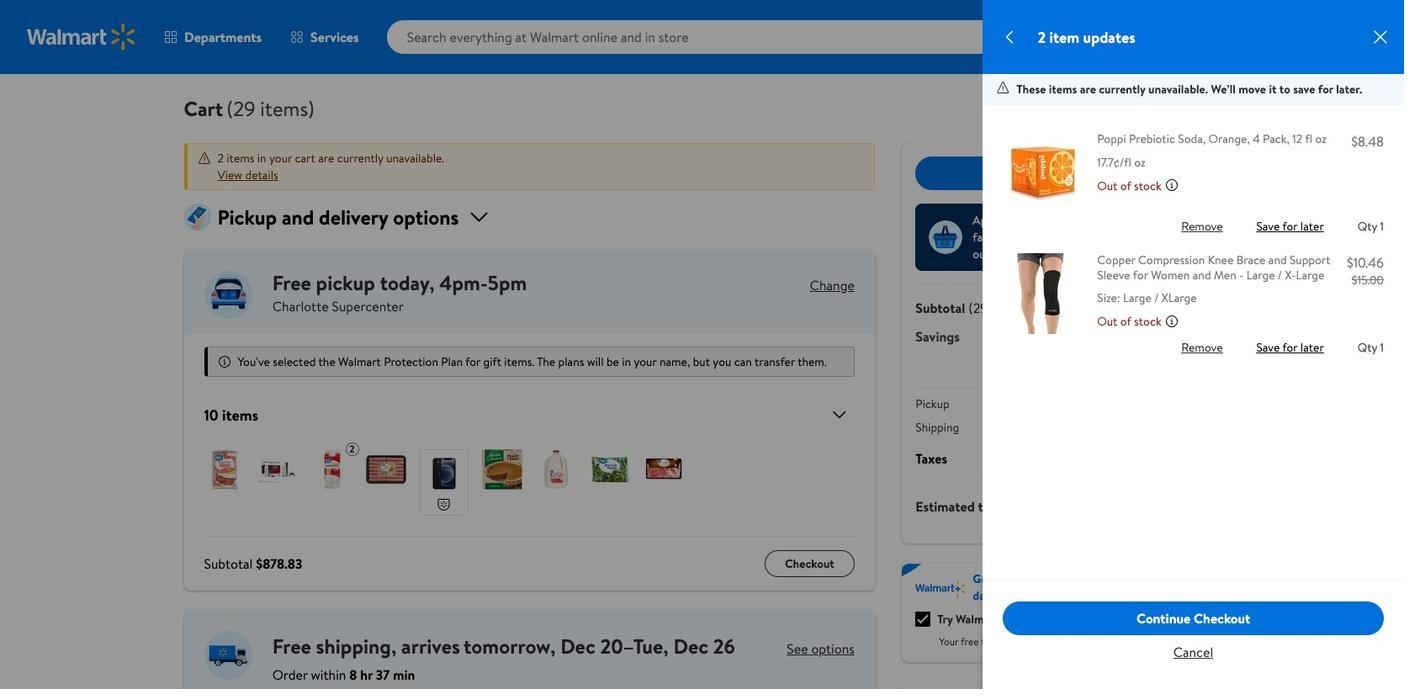 Task type: describe. For each thing, give the bounding box(es) containing it.
these items are currently unavailable. we'll move it to save for later.
[[1017, 81, 1363, 98]]

1 vertical spatial you
[[1051, 634, 1067, 649]]

list containing $8.48
[[983, 125, 1404, 361]]

great value whole vitamin d milk, gallon, 128 fl oz with addon services image
[[536, 450, 576, 490]]

you've selected the walmart protection plan for gift items. the plans will be in your name, but you can transfer them. alert
[[204, 347, 855, 377]]

later for poppi prebiotic soda, orange, 4 pack, 12 fl oz 17.7¢/fl oz
[[1301, 218, 1324, 235]]

selected
[[273, 354, 316, 370]]

you inside alert
[[713, 354, 732, 370]]

close panel image
[[1371, 27, 1391, 47]]

before
[[1081, 229, 1115, 246]]

walmart+
[[955, 611, 1006, 628]]

remove button for 17.7¢/fl oz
[[1182, 213, 1223, 240]]

2 horizontal spatial large
[[1296, 266, 1325, 283]]

1 horizontal spatial your
[[634, 354, 657, 370]]

out
[[1033, 229, 1051, 246]]

items) for cart (29 items)
[[260, 94, 315, 123]]

$10.46
[[1347, 253, 1384, 272]]

checkout button
[[765, 551, 855, 577]]

fl
[[1306, 130, 1313, 147]]

tomorrow,
[[464, 632, 556, 661]]

shipping
[[915, 419, 959, 436]]

apple watch series 8 gps 45... is selling fast! check out soon before it's sold out.
[[973, 212, 1174, 263]]

17.7¢/fl
[[1098, 154, 1132, 170]]

for inside 'copper compression knee brace and support sleeve for women and men - large / x-large size: large / xlarge'
[[1133, 266, 1148, 283]]

items for 10 items
[[222, 405, 258, 426]]

items for 2 items in your cart are currently unavailable. view details
[[227, 150, 255, 167]]

$8.48
[[1352, 132, 1384, 151]]

1 for copper compression knee brace and support sleeve for women and men - large / x-large size: large / xlarge
[[1380, 339, 1384, 356]]

1 vertical spatial /
[[1155, 289, 1159, 306]]

2 for 2
[[349, 442, 355, 456]]

today, 4pm-5pm element
[[380, 268, 527, 297]]

free for free pickup today, 4pm-5pm
[[272, 268, 311, 297]]

for inside you've selected the walmart protection plan for gift items. the plans will be in your name, but you can transfer them. alert
[[466, 354, 481, 370]]

view
[[218, 167, 243, 183]]

cart
[[295, 150, 315, 167]]

can
[[734, 354, 752, 370]]

series
[[1040, 212, 1071, 229]]

estimated
[[915, 497, 975, 515]]

pickup
[[915, 395, 949, 412]]

supercenter
[[332, 297, 404, 316]]

are inside 2 items in your cart are currently unavailable. view details
[[318, 150, 334, 167]]

26
[[713, 632, 735, 661]]

20–tue,
[[600, 632, 669, 661]]

8 inside free shipping, arrives tomorrow, dec 20 to tue, dec 26 5675 seths dr element
[[349, 666, 357, 684]]

free shipping, arrives tomorrow, dec 20 to tue, dec 26 5675 seths dr element
[[184, 611, 875, 689]]

items.
[[504, 354, 535, 370]]

cancel button
[[1154, 635, 1234, 669]]

free for free shipping , arrives tomorrow, dec 20–tue, dec 26
[[272, 632, 311, 661]]

marie callender's pumpkin pie, 36 oz (frozen) with addon services image
[[482, 450, 522, 490]]

all
[[1067, 164, 1080, 182]]

less than x qty image
[[929, 220, 963, 254]]

37
[[376, 666, 390, 684]]

you've selected the walmart protection plan for gift items. the plans will be in your name, but you can transfer them.
[[238, 354, 827, 370]]

brace
[[1237, 252, 1266, 268]]

after
[[1028, 634, 1049, 649]]

unavailable. inside 2 item updates 'dialog'
[[1149, 81, 1208, 98]]

10 items
[[204, 405, 258, 426]]

out for 17.7¢/fl oz
[[1098, 177, 1118, 194]]

your inside 2 items in your cart are currently unavailable. view details
[[269, 150, 292, 167]]

choice!
[[1004, 571, 1041, 587]]

1 horizontal spatial in
[[622, 354, 631, 370]]

orange,
[[1209, 130, 1250, 147]]

to inside great choice! get ready to enjoy free same- day delivery + so much more
[[1097, 571, 1108, 587]]

save for later button for poppi prebiotic soda, orange, 4 pack, 12 fl oz 17.7¢/fl oz
[[1257, 213, 1324, 240]]

you've
[[238, 354, 270, 370]]

4
[[1253, 130, 1260, 147]]

for left 30
[[1032, 611, 1048, 628]]

out for size: large / xlarge
[[1098, 313, 1118, 330]]

enjoy
[[1111, 571, 1138, 587]]

change
[[810, 276, 855, 295]]

$10.46 $15.00
[[1347, 253, 1384, 289]]

of for 17.7¢/fl oz
[[1121, 177, 1132, 194]]

2 vertical spatial free
[[961, 634, 979, 649]]

for right save
[[1318, 81, 1334, 98]]

name,
[[660, 354, 690, 370]]

see
[[787, 640, 808, 658]]

size:
[[1098, 289, 1121, 306]]

great value lactose free whole vitamin d milk, half gallon, 64 fl oz quantity 2 with addon services image
[[312, 450, 352, 490]]

currently inside 2 items in your cart are currently unavailable. view details
[[337, 150, 384, 167]]

taxes
[[915, 449, 947, 468]]

in inside banner
[[1126, 634, 1134, 649]]

banner containing great choice! get ready to enjoy free same- day delivery + so much more
[[902, 564, 1221, 662]]

order within 8 hr 37 min
[[272, 666, 415, 684]]

(29 for cart
[[227, 94, 255, 123]]

0 horizontal spatial and
[[1193, 266, 1211, 283]]

estimated total
[[915, 497, 1006, 515]]

select
[[1070, 634, 1096, 649]]

walmart plus image
[[915, 581, 966, 598]]

Walmart Site-Wide search field
[[387, 20, 1120, 54]]

stock for 17.7¢/fl oz
[[1134, 177, 1162, 194]]

arrives
[[401, 632, 460, 661]]

for down x-
[[1283, 339, 1298, 356]]

see options button
[[787, 640, 855, 658]]

fast!
[[973, 229, 995, 246]]

great value corned beef hash, 14 oz can with addon services image
[[204, 450, 244, 490]]

view details button
[[218, 167, 278, 183]]

back image
[[1000, 27, 1020, 47]]

details
[[245, 167, 278, 183]]

these
[[1017, 81, 1046, 98]]

currently inside 2 item updates 'dialog'
[[1099, 81, 1146, 98]]

xlarge
[[1162, 289, 1197, 306]]

try walmart+ free for 30 days
[[937, 611, 1089, 628]]

out of stock info. check back soon! our stock changes quickly – this item may be restocked while you're shopping. tooltip for 17.7¢/fl oz
[[1166, 179, 1179, 192]]

we'll
[[1211, 81, 1236, 98]]

0 horizontal spatial -
[[1145, 327, 1150, 346]]

save for copper compression knee brace and support sleeve for women and men - large / x-large size: large / xlarge
[[1257, 339, 1280, 356]]

for up support
[[1283, 218, 1298, 235]]

poppi
[[1098, 130, 1126, 147]]

2 dec from the left
[[674, 632, 709, 661]]

soda,
[[1178, 130, 1206, 147]]

pickup shipping
[[915, 395, 959, 436]]

your
[[939, 634, 958, 649]]

remove for 17.7¢/fl oz
[[1182, 218, 1223, 235]]

out.
[[973, 246, 992, 263]]

change button
[[810, 276, 855, 295]]

them.
[[798, 354, 827, 370]]

+
[[1036, 587, 1044, 604]]

in inside 2 items in your cart are currently unavailable. view details
[[257, 150, 266, 167]]

total
[[978, 497, 1006, 515]]

29
[[1369, 18, 1380, 32]]

apple
[[973, 212, 1002, 229]]

30
[[1050, 611, 1064, 628]]

items inside checkout all items button
[[1083, 164, 1116, 182]]

2 for 2 item updates
[[1039, 27, 1047, 48]]

of for size: large / xlarge
[[1121, 313, 1132, 330]]

alert containing 2 items in your cart are currently unavailable.
[[184, 143, 875, 190]]

save for later for poppi prebiotic soda, orange, 4 pack, 12 fl oz 17.7¢/fl oz
[[1257, 218, 1324, 235]]

hr
[[360, 666, 373, 684]]

,
[[391, 632, 397, 661]]

copper compression knee brace and support sleeve for women and men - large / x-large size: large / xlarge
[[1098, 252, 1331, 306]]

out of stock info. check back soon! our stock changes quickly – this item may be restocked while you're shopping. tooltip for size: large / xlarge
[[1166, 315, 1179, 328]]

order
[[272, 666, 308, 684]]

1 horizontal spatial and
[[1269, 252, 1287, 268]]

watch
[[1005, 212, 1037, 229]]

1 vertical spatial free
[[1008, 611, 1030, 628]]



Task type: locate. For each thing, give the bounding box(es) containing it.
1 horizontal spatial currently
[[1099, 81, 1146, 98]]

1 down $15.00
[[1380, 339, 1384, 356]]

0 horizontal spatial 2
[[218, 150, 224, 167]]

sold
[[1134, 229, 1155, 246]]

1 qty from the top
[[1358, 218, 1378, 235]]

1 vertical spatial qty
[[1358, 339, 1378, 356]]

1 vertical spatial 1
[[1380, 339, 1384, 356]]

in
[[257, 150, 266, 167], [622, 354, 631, 370], [1126, 634, 1134, 649]]

are inside 2 item updates 'dialog'
[[1080, 81, 1096, 98]]

0 vertical spatial unavailable.
[[1149, 81, 1208, 98]]

items) up cart
[[260, 94, 315, 123]]

qty
[[1358, 218, 1378, 235], [1358, 339, 1378, 356]]

for left gift
[[466, 354, 481, 370]]

1 vertical spatial remove button
[[1182, 334, 1223, 361]]

0 vertical spatial to
[[1280, 81, 1291, 98]]

banner
[[902, 564, 1221, 662]]

same-
[[1165, 571, 1196, 587]]

1 horizontal spatial $5,331.18
[[1351, 41, 1382, 53]]

subtotal left $878.83
[[204, 555, 253, 573]]

save for poppi prebiotic soda, orange, 4 pack, 12 fl oz 17.7¢/fl oz
[[1257, 218, 1280, 235]]

charlotte supercenter
[[272, 297, 404, 316]]

free left trial
[[961, 634, 979, 649]]

alert
[[184, 143, 875, 190]]

0 vertical spatial items)
[[260, 94, 315, 123]]

0 horizontal spatial dec
[[561, 632, 596, 661]]

2 of from the top
[[1121, 313, 1132, 330]]

within
[[311, 666, 346, 684]]

remove for size: large / xlarge
[[1182, 339, 1223, 356]]

day
[[973, 587, 990, 604]]

0 horizontal spatial are
[[318, 150, 334, 167]]

free up "order" on the left of the page
[[272, 632, 311, 661]]

1 out of stock from the top
[[1098, 177, 1162, 194]]

check
[[998, 229, 1030, 246]]

qty for poppi prebiotic soda, orange, 4 pack, 12 fl oz 17.7¢/fl oz
[[1358, 218, 1378, 235]]

2 later from the top
[[1301, 339, 1324, 356]]

1 vertical spatial subtotal
[[204, 555, 253, 573]]

1 vertical spatial out of stock
[[1098, 313, 1162, 330]]

so
[[1046, 587, 1058, 604]]

0 horizontal spatial currently
[[337, 150, 384, 167]]

1 vertical spatial currently
[[337, 150, 384, 167]]

1 vertical spatial stock
[[1134, 313, 1162, 330]]

2 save for later from the top
[[1257, 339, 1324, 356]]

1 horizontal spatial free
[[1008, 611, 1030, 628]]

you
[[713, 354, 732, 370], [1051, 634, 1067, 649]]

2 left details
[[218, 150, 224, 167]]

and left men
[[1193, 266, 1211, 283]]

compression
[[1139, 252, 1205, 268]]

large left x-
[[1247, 266, 1275, 283]]

$7,154.51
[[1159, 299, 1207, 317]]

- inside 'copper compression knee brace and support sleeve for women and men - large / x-large size: large / xlarge'
[[1240, 266, 1244, 283]]

1 vertical spatial are
[[318, 150, 334, 167]]

0 vertical spatial (29
[[227, 94, 255, 123]]

0 vertical spatial $5,331.18
[[1351, 41, 1382, 53]]

min
[[393, 666, 415, 684]]

out of stock info. check back soon! our stock changes quickly – this item may be restocked while you're shopping. tooltip up selling
[[1166, 179, 1179, 192]]

0 horizontal spatial (29
[[227, 94, 255, 123]]

8 left gps
[[1074, 212, 1080, 229]]

1 vertical spatial oz
[[1134, 154, 1146, 170]]

out down size:
[[1098, 313, 1118, 330]]

0 vertical spatial free
[[1141, 571, 1162, 587]]

subtotal
[[915, 299, 965, 317], [204, 555, 253, 573]]

2 horizontal spatial 2
[[1039, 27, 1047, 48]]

remove button up the knee
[[1182, 213, 1223, 240]]

great value hickory smoked bacon, 12 oz with addon services image
[[643, 450, 684, 490]]

later.
[[1336, 81, 1363, 98]]

oz
[[1316, 130, 1327, 147], [1134, 154, 1146, 170]]

0 vertical spatial free
[[272, 268, 311, 297]]

1 vertical spatial of
[[1121, 313, 1132, 330]]

(29 for subtotal
[[968, 299, 988, 317]]

0 vertical spatial 1
[[1380, 218, 1384, 235]]

qty up $10.46
[[1358, 218, 1378, 235]]

x-
[[1285, 266, 1296, 283]]

2 save from the top
[[1257, 339, 1280, 356]]

0 vertical spatial your
[[269, 150, 292, 167]]

out of stock for 17.7¢/fl oz
[[1098, 177, 1162, 194]]

in right be
[[622, 354, 631, 370]]

checkout for checkout all items
[[1007, 164, 1064, 182]]

45...
[[1108, 212, 1128, 229]]

dec
[[561, 632, 596, 661], [674, 632, 709, 661]]

1 horizontal spatial (29
[[968, 299, 988, 317]]

0 horizontal spatial subtotal
[[204, 555, 253, 573]]

8
[[1074, 212, 1080, 229], [349, 666, 357, 684]]

close nudge image
[[1177, 231, 1190, 244]]

out down 17.7¢/fl
[[1098, 177, 1118, 194]]

cancel
[[1174, 643, 1214, 661]]

1 horizontal spatial 8
[[1074, 212, 1080, 229]]

1 vertical spatial items)
[[991, 299, 1027, 317]]

/
[[1278, 266, 1283, 283], [1155, 289, 1159, 306]]

2 inside button
[[349, 442, 355, 456]]

save for later for copper compression knee brace and support sleeve for women and men - large / x-large size: large / xlarge
[[1257, 339, 1324, 356]]

playstation 5 disc console slim - marvel's spider-man 2 bundle with addon services image
[[258, 450, 298, 490]]

1 vertical spatial (29
[[968, 299, 988, 317]]

items) for subtotal (29 items)
[[991, 299, 1027, 317]]

1 vertical spatial free
[[272, 632, 311, 661]]

free inside great choice! get ready to enjoy free same- day delivery + so much more
[[1141, 571, 1162, 587]]

save for later button for copper compression knee brace and support sleeve for women and men - large / x-large size: large / xlarge
[[1257, 334, 1324, 361]]

unavailable.
[[1149, 81, 1208, 98], [386, 150, 444, 167]]

2 save for later button from the top
[[1257, 334, 1324, 361]]

1 remove from the top
[[1182, 218, 1223, 235]]

1 save for later from the top
[[1257, 218, 1324, 235]]

large left $10.46 $15.00
[[1296, 266, 1325, 283]]

currently
[[1099, 81, 1146, 98], [337, 150, 384, 167]]

0 vertical spatial remove button
[[1182, 213, 1223, 240]]

1 qty 1 from the top
[[1358, 218, 1384, 235]]

you right after
[[1051, 634, 1067, 649]]

fulfillment logo image
[[204, 631, 252, 680]]

1 vertical spatial remove
[[1182, 339, 1223, 356]]

0 vertical spatial later
[[1301, 218, 1324, 235]]

checkout all items
[[1007, 164, 1116, 182]]

updates
[[1084, 27, 1136, 48]]

in right plan
[[1126, 634, 1134, 649]]

remove down $7,154.51
[[1182, 339, 1223, 356]]

1 save for later button from the top
[[1257, 213, 1324, 240]]

you right 'but'
[[713, 354, 732, 370]]

2 qty 1 from the top
[[1358, 339, 1384, 356]]

are down 2 item updates
[[1080, 81, 1096, 98]]

1 vertical spatial checkout
[[785, 556, 835, 572]]

much
[[1060, 587, 1089, 604]]

gift
[[483, 354, 502, 370]]

1 horizontal spatial to
[[1280, 81, 1291, 98]]

remove
[[1182, 218, 1223, 235], [1182, 339, 1223, 356]]

0 vertical spatial oz
[[1316, 130, 1327, 147]]

2 item updates
[[1039, 27, 1136, 48]]

are right cart
[[318, 150, 334, 167]]

plans
[[558, 354, 584, 370]]

0 vertical spatial stock
[[1134, 177, 1162, 194]]

cart (29 items)
[[184, 94, 315, 123]]

support
[[1290, 252, 1331, 268]]

items for these items are currently unavailable. we'll move it to save for later.
[[1049, 81, 1077, 98]]

the
[[537, 354, 556, 370]]

0 horizontal spatial checkout
[[785, 556, 835, 572]]

1
[[1380, 218, 1384, 235], [1380, 339, 1384, 356]]

save for later
[[1257, 218, 1324, 235], [1257, 339, 1324, 356]]

$878.83
[[256, 555, 302, 573]]

0 horizontal spatial in
[[257, 150, 266, 167]]

Your free trial starts after you select a plan in checkout. checkbox
[[915, 612, 931, 627]]

1 remove button from the top
[[1182, 213, 1223, 240]]

cart
[[184, 94, 223, 123]]

free pickup today, 4pm-5pm
[[272, 268, 527, 297]]

1 save from the top
[[1257, 218, 1280, 235]]

gps
[[1083, 212, 1105, 229]]

1 horizontal spatial dec
[[674, 632, 709, 661]]

1 dec from the left
[[561, 632, 596, 661]]

0 vertical spatial /
[[1278, 266, 1283, 283]]

oz right 17.7¢/fl
[[1134, 154, 1146, 170]]

12
[[1293, 130, 1303, 147]]

1 vertical spatial save for later
[[1257, 339, 1324, 356]]

continue checkout button
[[1003, 602, 1384, 635]]

subtotal up savings
[[915, 299, 965, 317]]

1 1 from the top
[[1380, 218, 1384, 235]]

more
[[1092, 587, 1118, 604]]

delivery
[[993, 587, 1034, 604]]

out of stock info. check back soon! our stock changes quickly – this item may be restocked while you're shopping. tooltip down xlarge
[[1166, 315, 1179, 328]]

of down 17.7¢/fl
[[1121, 177, 1132, 194]]

save for later down x-
[[1257, 339, 1324, 356]]

items inside 2 items in your cart are currently unavailable. view details
[[227, 150, 255, 167]]

try
[[937, 611, 953, 628]]

currently right cart
[[337, 150, 384, 167]]

0 horizontal spatial 8
[[349, 666, 357, 684]]

2 button
[[184, 429, 875, 536]]

will
[[587, 354, 604, 370]]

(29
[[227, 94, 255, 123], [968, 299, 988, 317]]

1 vertical spatial save for later button
[[1257, 334, 1324, 361]]

2 qty from the top
[[1358, 339, 1378, 356]]

of
[[1121, 177, 1132, 194], [1121, 313, 1132, 330]]

checkout for checkout
[[785, 556, 835, 572]]

out of stock
[[1098, 177, 1162, 194], [1098, 313, 1162, 330]]

1 horizontal spatial checkout
[[1007, 164, 1064, 182]]

0 horizontal spatial your
[[269, 150, 292, 167]]

-$1,823.33
[[1145, 327, 1204, 346]]

items) down out.
[[991, 299, 1027, 317]]

Search search field
[[387, 20, 1120, 54]]

save
[[1257, 218, 1280, 235], [1257, 339, 1280, 356]]

2 left item
[[1039, 27, 1047, 48]]

2 stock from the top
[[1134, 313, 1162, 330]]

out of stock down size:
[[1098, 313, 1162, 330]]

oz right fl
[[1316, 130, 1327, 147]]

out of stock info. check back soon! our stock changes quickly – this item may be restocked while you're shopping. tooltip
[[1166, 179, 1179, 192], [1166, 315, 1179, 328]]

protection
[[384, 354, 438, 370]]

the
[[319, 354, 336, 370]]

(29 down out.
[[968, 299, 988, 317]]

1 vertical spatial out
[[1098, 313, 1118, 330]]

stock for size: large / xlarge
[[1134, 313, 1162, 330]]

great value uncooked original breakfast pork sausage links 12 oz package with addon services image
[[366, 450, 406, 490]]

2 vertical spatial checkout
[[1194, 609, 1251, 628]]

qty 1 up $10.46
[[1358, 218, 1384, 235]]

(29 right cart at the top
[[227, 94, 255, 123]]

your left cart
[[269, 150, 292, 167]]

to inside 2 item updates 'dialog'
[[1280, 81, 1291, 98]]

1 stock from the top
[[1134, 177, 1162, 194]]

great value frozen broccoli florets, 12 oz steamable bag with addon services image
[[589, 450, 630, 490]]

great choice! get ready to enjoy free same- day delivery + so much more
[[973, 571, 1196, 604]]

1 out from the top
[[1098, 177, 1118, 194]]

great
[[973, 571, 1002, 587]]

continue checkout
[[1137, 609, 1251, 628]]

large right size:
[[1123, 289, 1152, 306]]

free up starts
[[1008, 611, 1030, 628]]

items right 10
[[222, 405, 258, 426]]

trial
[[981, 634, 998, 649]]

unavailable. inside 2 items in your cart are currently unavailable. view details
[[386, 150, 444, 167]]

items right these
[[1049, 81, 1077, 98]]

0 horizontal spatial $5,331.18
[[1156, 356, 1207, 374]]

walmart image
[[27, 24, 136, 50]]

1 vertical spatial qty 1
[[1358, 339, 1384, 356]]

0 vertical spatial are
[[1080, 81, 1096, 98]]

out of stock for size: large / xlarge
[[1098, 313, 1162, 330]]

2 horizontal spatial checkout
[[1194, 609, 1251, 628]]

0 vertical spatial 8
[[1074, 212, 1080, 229]]

1 vertical spatial 8
[[349, 666, 357, 684]]

1 horizontal spatial -
[[1240, 266, 1244, 283]]

2 free from the top
[[272, 632, 311, 661]]

2 inside 'dialog'
[[1039, 27, 1047, 48]]

dec left the 20–tue,
[[561, 632, 596, 661]]

later for copper compression knee brace and support sleeve for women and men - large / x-large size: large / xlarge
[[1301, 339, 1324, 356]]

out of stock down 17.7¢/fl
[[1098, 177, 1162, 194]]

1 horizontal spatial /
[[1278, 266, 1283, 283]]

/ left xlarge
[[1155, 289, 1159, 306]]

subtotal for subtotal $878.83
[[204, 555, 253, 573]]

0 vertical spatial checkout
[[1007, 164, 1064, 182]]

list
[[983, 125, 1404, 361]]

remove up the knee
[[1182, 218, 1223, 235]]

/ left x-
[[1278, 266, 1283, 283]]

currently up poppi
[[1099, 81, 1146, 98]]

2 inside 2 items in your cart are currently unavailable. view details
[[218, 150, 224, 167]]

item
[[1050, 27, 1080, 48]]

items inside 2 item updates 'dialog'
[[1049, 81, 1077, 98]]

1 vertical spatial out of stock info. check back soon! our stock changes quickly – this item may be restocked while you're shopping. tooltip
[[1166, 315, 1179, 328]]

0 vertical spatial save for later
[[1257, 218, 1324, 235]]

2 for 2 items in your cart are currently unavailable. view details
[[218, 150, 224, 167]]

save for later up support
[[1257, 218, 1324, 235]]

but
[[693, 354, 710, 370]]

2 out of stock from the top
[[1098, 313, 1162, 330]]

$5,331.18 down the 29
[[1351, 41, 1382, 53]]

1 free from the top
[[272, 268, 311, 297]]

2 out from the top
[[1098, 313, 1118, 330]]

0 vertical spatial currently
[[1099, 81, 1146, 98]]

men
[[1214, 266, 1237, 283]]

1 for poppi prebiotic soda, orange, 4 pack, 12 fl oz 17.7¢/fl oz
[[1380, 218, 1384, 235]]

options
[[812, 640, 855, 658]]

0 horizontal spatial to
[[1097, 571, 1108, 587]]

1 horizontal spatial 2
[[349, 442, 355, 456]]

to left enjoy
[[1097, 571, 1108, 587]]

free shipping , arrives tomorrow, dec 20–tue, dec 26
[[272, 632, 735, 661]]

1 vertical spatial later
[[1301, 339, 1324, 356]]

0 vertical spatial save for later button
[[1257, 213, 1324, 240]]

save for later button up support
[[1257, 213, 1324, 240]]

1 horizontal spatial large
[[1247, 266, 1275, 283]]

0 vertical spatial out of stock
[[1098, 177, 1162, 194]]

free left pickup
[[272, 268, 311, 297]]

subtotal for subtotal (29 items)
[[915, 299, 965, 317]]

to right it on the right top of page
[[1280, 81, 1291, 98]]

1 of from the top
[[1121, 177, 1132, 194]]

of down sleeve
[[1121, 313, 1132, 330]]

0 vertical spatial out of stock info. check back soon! our stock changes quickly – this item may be restocked while you're shopping. tooltip
[[1166, 179, 1179, 192]]

1 later from the top
[[1301, 218, 1324, 235]]

2 left great value uncooked original breakfast pork sausage links 12 oz package with addon services icon
[[349, 442, 355, 456]]

0 horizontal spatial items)
[[260, 94, 315, 123]]

straight talk apple iphone 12, 64gb, black- prepaid smartphone [locked to straight talk] with addon services image
[[424, 454, 464, 494]]

1 vertical spatial 2
[[218, 150, 224, 167]]

1 horizontal spatial subtotal
[[915, 299, 965, 317]]

your left name,
[[634, 354, 657, 370]]

$5,331.18 down $1,823.33
[[1156, 356, 1207, 374]]

save
[[1294, 81, 1316, 98]]

1 up $10.46
[[1380, 218, 1384, 235]]

1 vertical spatial $5,331.18
[[1156, 356, 1207, 374]]

2 horizontal spatial in
[[1126, 634, 1134, 649]]

1 out of stock info. check back soon! our stock changes quickly – this item may be restocked while you're shopping. tooltip from the top
[[1166, 179, 1179, 192]]

qty down $15.00
[[1358, 339, 1378, 356]]

qty 1 down $15.00
[[1358, 339, 1384, 356]]

1 horizontal spatial items)
[[991, 299, 1027, 317]]

and right "brace"
[[1269, 252, 1287, 268]]

2 vertical spatial 2
[[349, 442, 355, 456]]

0 horizontal spatial large
[[1123, 289, 1152, 306]]

dec left 26
[[674, 632, 709, 661]]

0 horizontal spatial unavailable.
[[386, 150, 444, 167]]

qty 1 for poppi prebiotic soda, orange, 4 pack, 12 fl oz 17.7¢/fl oz
[[1358, 218, 1384, 235]]

for
[[1318, 81, 1334, 98], [1283, 218, 1298, 235], [1133, 266, 1148, 283], [1283, 339, 1298, 356], [466, 354, 481, 370], [1032, 611, 1048, 628]]

checkout inside 'button'
[[1194, 609, 1251, 628]]

2 out of stock info. check back soon! our stock changes quickly – this item may be restocked while you're shopping. tooltip from the top
[[1166, 315, 1179, 328]]

it
[[1269, 81, 1277, 98]]

2 1 from the top
[[1380, 339, 1384, 356]]

qty 1 for copper compression knee brace and support sleeve for women and men - large / x-large size: large / xlarge
[[1358, 339, 1384, 356]]

1 horizontal spatial you
[[1051, 634, 1067, 649]]

1 horizontal spatial oz
[[1316, 130, 1327, 147]]

and
[[1269, 252, 1287, 268], [1193, 266, 1211, 283]]

prebiotic
[[1129, 130, 1175, 147]]

plan
[[1105, 634, 1123, 649]]

2 remove from the top
[[1182, 339, 1223, 356]]

8 left hr at left bottom
[[349, 666, 357, 684]]

qty for copper compression knee brace and support sleeve for women and men - large / x-large size: large / xlarge
[[1358, 339, 1378, 356]]

starts
[[1001, 634, 1025, 649]]

0 vertical spatial qty 1
[[1358, 218, 1384, 235]]

free
[[1141, 571, 1162, 587], [1008, 611, 1030, 628], [961, 634, 979, 649]]

0 vertical spatial remove
[[1182, 218, 1223, 235]]

for right sleeve
[[1133, 266, 1148, 283]]

0 horizontal spatial /
[[1155, 289, 1159, 306]]

1 vertical spatial -
[[1145, 327, 1150, 346]]

2 remove button from the top
[[1182, 334, 1223, 361]]

0 horizontal spatial you
[[713, 354, 732, 370]]

transfer
[[755, 354, 795, 370]]

2 item updates dialog
[[983, 0, 1404, 689]]

free right enjoy
[[1141, 571, 1162, 587]]

items down cart (29 items)
[[227, 150, 255, 167]]

2 horizontal spatial free
[[1141, 571, 1162, 587]]

are
[[1080, 81, 1096, 98], [318, 150, 334, 167]]

5pm
[[488, 268, 527, 297]]

remove button for size: large / xlarge
[[1182, 334, 1223, 361]]

remove button down $7,154.51
[[1182, 334, 1223, 361]]

walmart
[[338, 354, 381, 370]]

in right view
[[257, 150, 266, 167]]

0 horizontal spatial oz
[[1134, 154, 1146, 170]]

0 horizontal spatial free
[[961, 634, 979, 649]]

1 vertical spatial unavailable.
[[386, 150, 444, 167]]

8 inside apple watch series 8 gps 45... is selling fast! check out soon before it's sold out.
[[1074, 212, 1080, 229]]

items right "all"
[[1083, 164, 1116, 182]]

save for later button down x-
[[1257, 334, 1324, 361]]

2
[[1039, 27, 1047, 48], [218, 150, 224, 167], [349, 442, 355, 456]]

checkout all items button
[[915, 157, 1207, 190]]



Task type: vqa. For each thing, say whether or not it's contained in the screenshot.
the Free
yes



